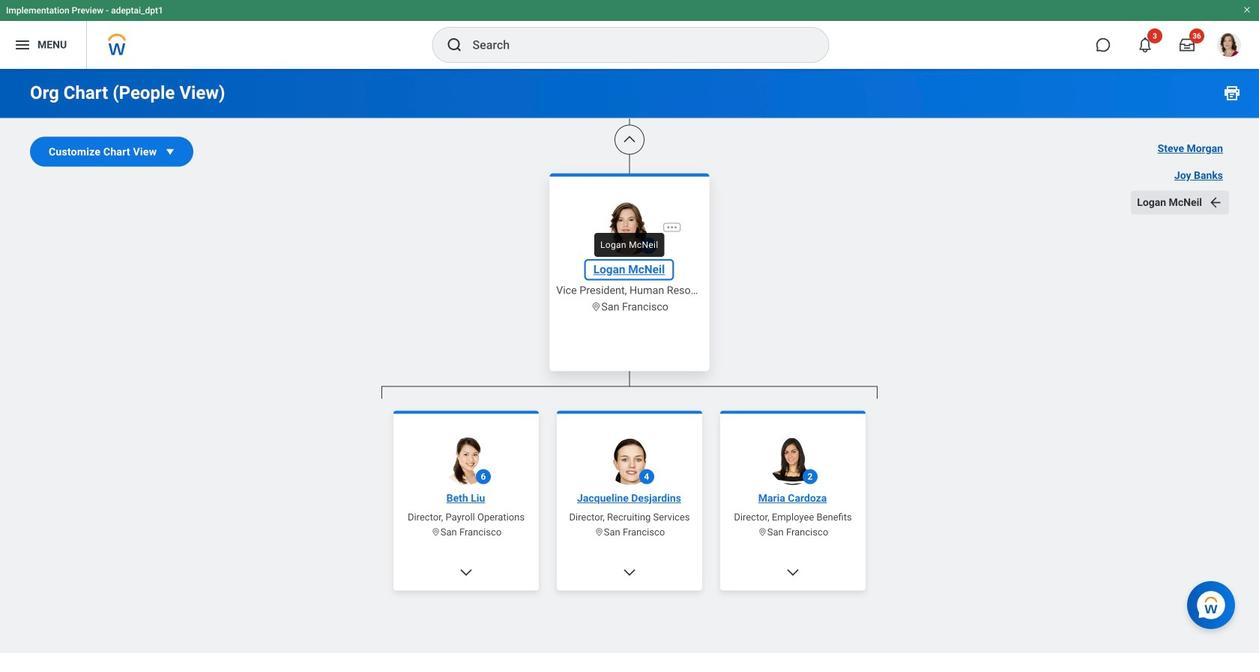 Task type: describe. For each thing, give the bounding box(es) containing it.
notifications large image
[[1138, 37, 1153, 52]]

search image
[[446, 36, 464, 54]]

chevron down image
[[459, 566, 474, 581]]

close environment banner image
[[1243, 5, 1252, 14]]

1 location image from the left
[[431, 528, 441, 538]]

arrow left image
[[1209, 195, 1224, 210]]

chevron down image for third location image from the left
[[786, 566, 801, 581]]

inbox large image
[[1180, 37, 1195, 52]]

chevron up image
[[622, 132, 637, 147]]

profile logan mcneil image
[[1218, 33, 1242, 60]]

logan mcneil, logan mcneil, 3 direct reports element
[[382, 399, 878, 654]]

location image
[[591, 302, 602, 313]]



Task type: vqa. For each thing, say whether or not it's contained in the screenshot.
Logan McNeil, Logan McNeil, 3 Direct Reports Element
yes



Task type: locate. For each thing, give the bounding box(es) containing it.
1 horizontal spatial chevron down image
[[786, 566, 801, 581]]

2 horizontal spatial location image
[[758, 528, 768, 538]]

chevron down image
[[622, 566, 637, 581], [786, 566, 801, 581]]

1 chevron down image from the left
[[622, 566, 637, 581]]

caret down image
[[163, 144, 178, 159]]

main content
[[0, 0, 1260, 654]]

0 horizontal spatial chevron down image
[[622, 566, 637, 581]]

banner
[[0, 0, 1260, 69]]

Search Workday  search field
[[473, 28, 798, 61]]

0 horizontal spatial location image
[[431, 528, 441, 538]]

justify image
[[13, 36, 31, 54]]

2 location image from the left
[[594, 528, 604, 538]]

location image
[[431, 528, 441, 538], [594, 528, 604, 538], [758, 528, 768, 538]]

2 chevron down image from the left
[[786, 566, 801, 581]]

1 horizontal spatial location image
[[594, 528, 604, 538]]

chevron down image for 2nd location image
[[622, 566, 637, 581]]

3 location image from the left
[[758, 528, 768, 538]]

print org chart image
[[1224, 84, 1242, 102]]

tooltip
[[590, 229, 669, 262]]

related actions image
[[666, 221, 678, 234]]



